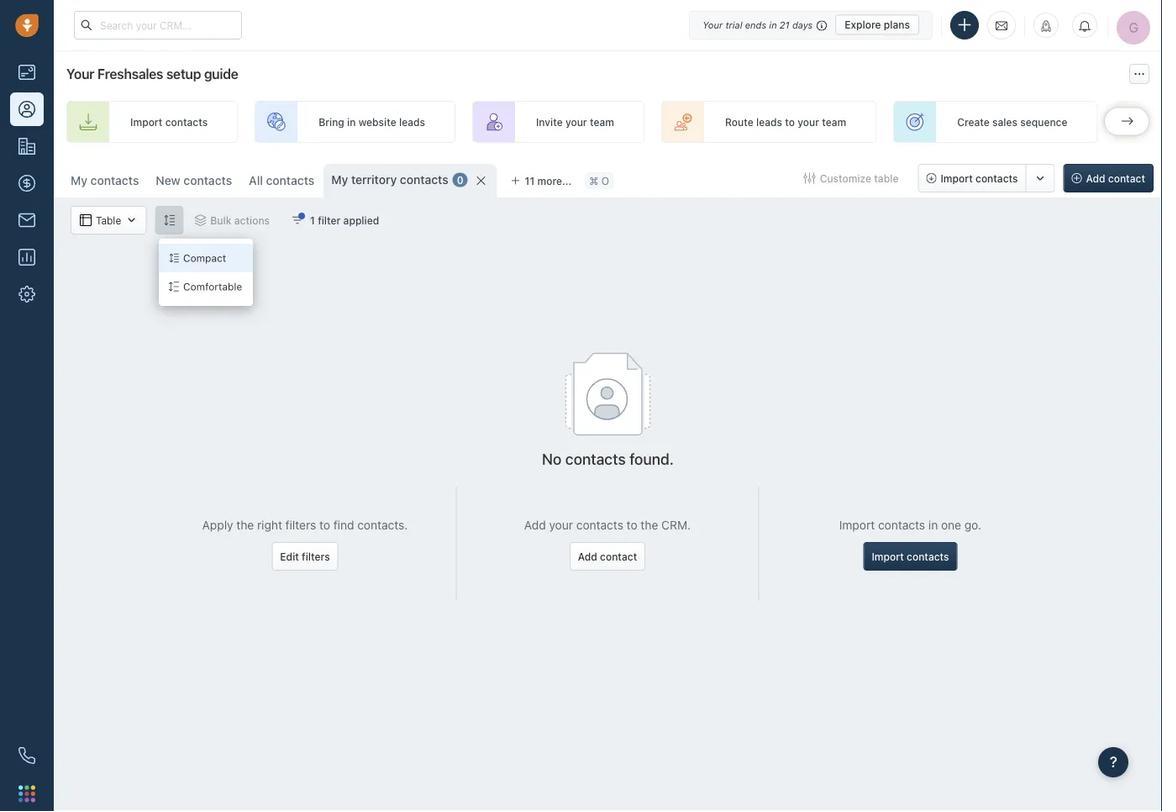 Task type: locate. For each thing, give the bounding box(es) containing it.
add
[[1086, 172, 1106, 184], [524, 518, 546, 532], [578, 550, 598, 562]]

container_wx8msf4aqz5i3rn1 image inside table dropdown button
[[80, 214, 92, 226]]

your for your freshsales setup guide
[[66, 66, 94, 82]]

my for my contacts
[[71, 174, 87, 187]]

contacts
[[165, 116, 208, 128], [976, 172, 1018, 184], [400, 173, 449, 187], [90, 174, 139, 187], [184, 174, 232, 187], [266, 174, 315, 187], [566, 450, 626, 468], [576, 518, 624, 532], [878, 518, 926, 532], [907, 550, 949, 562]]

1 horizontal spatial contact
[[1109, 172, 1146, 184]]

customize table
[[820, 172, 899, 184]]

import contacts
[[130, 116, 208, 128], [941, 172, 1018, 184], [872, 550, 949, 562]]

1 filter applied button
[[281, 206, 390, 235]]

contacts.
[[357, 518, 408, 532]]

2 team from the left
[[822, 116, 847, 128]]

1 vertical spatial import contacts button
[[864, 542, 958, 571]]

container_wx8msf4aqz5i3rn1 image left bulk
[[194, 214, 206, 226]]

my up table dropdown button
[[71, 174, 87, 187]]

1 horizontal spatial container_wx8msf4aqz5i3rn1 image
[[194, 214, 206, 226]]

1 team from the left
[[590, 116, 614, 128]]

1 horizontal spatial your
[[703, 19, 723, 30]]

3 container_wx8msf4aqz5i3rn1 image from the left
[[292, 214, 304, 226]]

1 leads from the left
[[399, 116, 425, 128]]

1 horizontal spatial add contact button
[[1064, 164, 1154, 192]]

import contacts for import contacts link
[[130, 116, 208, 128]]

customize table button
[[793, 164, 910, 192]]

your for invite your team
[[566, 116, 587, 128]]

in left 21
[[769, 19, 777, 30]]

1 horizontal spatial container_wx8msf4aqz5i3rn1 image
[[804, 172, 816, 184]]

1 horizontal spatial team
[[822, 116, 847, 128]]

contact
[[1109, 172, 1146, 184], [600, 550, 637, 562]]

your down no
[[549, 518, 573, 532]]

container_wx8msf4aqz5i3rn1 image left table
[[80, 214, 92, 226]]

invite your team
[[536, 116, 614, 128]]

phone element
[[10, 739, 44, 772]]

0 vertical spatial contact
[[1109, 172, 1146, 184]]

your left trial
[[703, 19, 723, 30]]

2 horizontal spatial to
[[785, 116, 795, 128]]

1 vertical spatial add contact button
[[570, 542, 646, 571]]

import contacts down import contacts in one go.
[[872, 550, 949, 562]]

add contact
[[1086, 172, 1146, 184], [578, 550, 637, 562]]

compact
[[183, 252, 226, 264]]

1 container_wx8msf4aqz5i3rn1 image from the left
[[125, 214, 137, 226]]

0 vertical spatial add
[[1086, 172, 1106, 184]]

bulk actions button
[[183, 206, 281, 235]]

leads
[[399, 116, 425, 128], [756, 116, 783, 128]]

0 horizontal spatial add contact button
[[570, 542, 646, 571]]

filters right edit
[[302, 550, 330, 562]]

in
[[769, 19, 777, 30], [347, 116, 356, 128], [929, 518, 938, 532]]

container_wx8msf4aqz5i3rn1 image inside customize table button
[[804, 172, 816, 184]]

the left right
[[236, 518, 254, 532]]

0 vertical spatial add contact
[[1086, 172, 1146, 184]]

email image
[[996, 18, 1008, 32]]

0 horizontal spatial leads
[[399, 116, 425, 128]]

contacts down create sales sequence link
[[976, 172, 1018, 184]]

customize
[[820, 172, 872, 184]]

bring in website leads
[[319, 116, 425, 128]]

2 leads from the left
[[756, 116, 783, 128]]

to right route
[[785, 116, 795, 128]]

contacts right all
[[266, 174, 315, 187]]

1 horizontal spatial the
[[641, 518, 658, 532]]

your
[[703, 19, 723, 30], [66, 66, 94, 82]]

contacts left the 0
[[400, 173, 449, 187]]

1 vertical spatial import contacts
[[941, 172, 1018, 184]]

2 horizontal spatial container_wx8msf4aqz5i3rn1 image
[[292, 214, 304, 226]]

find
[[333, 518, 354, 532]]

0 vertical spatial import contacts button
[[918, 164, 1027, 192]]

all contacts button
[[241, 164, 323, 198], [249, 174, 315, 187]]

contacts left one
[[878, 518, 926, 532]]

1 vertical spatial container_wx8msf4aqz5i3rn1 image
[[80, 214, 92, 226]]

bring in website leads link
[[255, 101, 456, 143]]

1 vertical spatial your
[[66, 66, 94, 82]]

contacts down setup
[[165, 116, 208, 128]]

to
[[785, 116, 795, 128], [319, 518, 330, 532], [627, 518, 638, 532]]

1 horizontal spatial my
[[331, 173, 348, 187]]

to left the crm.
[[627, 518, 638, 532]]

container_wx8msf4aqz5i3rn1 image right table
[[125, 214, 137, 226]]

2 horizontal spatial in
[[929, 518, 938, 532]]

⌘
[[590, 175, 599, 187]]

container_wx8msf4aqz5i3rn1 image inside bulk actions button
[[194, 214, 206, 226]]

found.
[[630, 450, 674, 468]]

filters
[[286, 518, 316, 532], [302, 550, 330, 562]]

container_wx8msf4aqz5i3rn1 image for customize table
[[804, 172, 816, 184]]

0 horizontal spatial container_wx8msf4aqz5i3rn1 image
[[125, 214, 137, 226]]

bring
[[319, 116, 344, 128]]

add your contacts to the crm.
[[524, 518, 691, 532]]

my contacts button
[[62, 164, 147, 198], [71, 174, 139, 187]]

import contacts down setup
[[130, 116, 208, 128]]

import contacts in one go.
[[840, 518, 982, 532]]

to left find
[[319, 518, 330, 532]]

import contacts button down import contacts in one go.
[[864, 542, 958, 571]]

your left freshsales
[[66, 66, 94, 82]]

1 vertical spatial in
[[347, 116, 356, 128]]

freshsales
[[97, 66, 163, 82]]

1 horizontal spatial in
[[769, 19, 777, 30]]

import contacts button
[[918, 164, 1027, 192], [864, 542, 958, 571]]

the left the crm.
[[641, 518, 658, 532]]

team
[[590, 116, 614, 128], [822, 116, 847, 128]]

your right invite
[[566, 116, 587, 128]]

your
[[566, 116, 587, 128], [798, 116, 820, 128], [549, 518, 573, 532]]

leads right route
[[756, 116, 783, 128]]

1 horizontal spatial leads
[[756, 116, 783, 128]]

my
[[331, 173, 348, 187], [71, 174, 87, 187]]

import contacts inside group
[[941, 172, 1018, 184]]

filters right right
[[286, 518, 316, 532]]

0 vertical spatial your
[[703, 19, 723, 30]]

dialog
[[159, 239, 253, 306]]

actions
[[234, 214, 270, 226]]

2 vertical spatial add
[[578, 550, 598, 562]]

11 more... button
[[502, 169, 581, 192]]

1 vertical spatial add contact
[[578, 550, 637, 562]]

0 horizontal spatial my
[[71, 174, 87, 187]]

new contacts
[[156, 174, 232, 187]]

0 vertical spatial in
[[769, 19, 777, 30]]

import contacts button down create
[[918, 164, 1027, 192]]

sequence
[[1021, 116, 1068, 128]]

leads right website
[[399, 116, 425, 128]]

1 vertical spatial contact
[[600, 550, 637, 562]]

add contact button
[[1064, 164, 1154, 192], [570, 542, 646, 571]]

1 horizontal spatial to
[[627, 518, 638, 532]]

freshworks switcher image
[[18, 785, 35, 802]]

your freshsales setup guide
[[66, 66, 238, 82]]

0 horizontal spatial your
[[66, 66, 94, 82]]

new contacts button
[[147, 164, 241, 198], [156, 174, 232, 187]]

team up customize
[[822, 116, 847, 128]]

0 horizontal spatial the
[[236, 518, 254, 532]]

container_wx8msf4aqz5i3rn1 image left customize
[[804, 172, 816, 184]]

filters inside button
[[302, 550, 330, 562]]

team inside 'invite your team' link
[[590, 116, 614, 128]]

import contacts down create
[[941, 172, 1018, 184]]

the
[[236, 518, 254, 532], [641, 518, 658, 532]]

team inside route leads to your team link
[[822, 116, 847, 128]]

container_wx8msf4aqz5i3rn1 image inside 1 filter applied button
[[292, 214, 304, 226]]

edit
[[280, 550, 299, 562]]

2 vertical spatial import contacts
[[872, 550, 949, 562]]

in left one
[[929, 518, 938, 532]]

2 container_wx8msf4aqz5i3rn1 image from the left
[[194, 214, 206, 226]]

container_wx8msf4aqz5i3rn1 image left 1
[[292, 214, 304, 226]]

container_wx8msf4aqz5i3rn1 image for bulk actions button
[[194, 214, 206, 226]]

1 vertical spatial add
[[524, 518, 546, 532]]

0 vertical spatial container_wx8msf4aqz5i3rn1 image
[[804, 172, 816, 184]]

0 horizontal spatial container_wx8msf4aqz5i3rn1 image
[[80, 214, 92, 226]]

container_wx8msf4aqz5i3rn1 image
[[804, 172, 816, 184], [80, 214, 92, 226]]

one
[[941, 518, 962, 532]]

2 vertical spatial in
[[929, 518, 938, 532]]

0 vertical spatial import contacts
[[130, 116, 208, 128]]

ends
[[745, 19, 767, 30]]

team right invite
[[590, 116, 614, 128]]

no contacts found.
[[542, 450, 674, 468]]

⌘ o
[[590, 175, 609, 187]]

my territory contacts link
[[331, 171, 449, 188]]

in right bring
[[347, 116, 356, 128]]

my left territory at the top of the page
[[331, 173, 348, 187]]

0 horizontal spatial team
[[590, 116, 614, 128]]

1 horizontal spatial add contact
[[1086, 172, 1146, 184]]

edit filters button
[[272, 542, 338, 571]]

container_wx8msf4aqz5i3rn1 image
[[125, 214, 137, 226], [194, 214, 206, 226], [292, 214, 304, 226]]

1 the from the left
[[236, 518, 254, 532]]

0 horizontal spatial add
[[524, 518, 546, 532]]

1 vertical spatial filters
[[302, 550, 330, 562]]

import
[[130, 116, 163, 128], [941, 172, 973, 184], [840, 518, 875, 532], [872, 550, 904, 562]]

apply
[[202, 518, 233, 532]]

contacts up table
[[90, 174, 139, 187]]

explore plans link
[[836, 15, 920, 35]]



Task type: vqa. For each thing, say whether or not it's contained in the screenshot.
Table
yes



Task type: describe. For each thing, give the bounding box(es) containing it.
all contacts
[[249, 174, 315, 187]]

0 vertical spatial add contact button
[[1064, 164, 1154, 192]]

your for your trial ends in 21 days
[[703, 19, 723, 30]]

applied
[[343, 214, 379, 226]]

contacts inside group
[[976, 172, 1018, 184]]

days
[[793, 19, 813, 30]]

0 horizontal spatial in
[[347, 116, 356, 128]]

0
[[457, 174, 464, 186]]

container_wx8msf4aqz5i3rn1 image for table
[[80, 214, 92, 226]]

bulk
[[210, 214, 232, 226]]

no
[[542, 450, 562, 468]]

go.
[[965, 518, 982, 532]]

phone image
[[18, 747, 35, 764]]

1 horizontal spatial add
[[578, 550, 598, 562]]

contacts right no
[[566, 450, 626, 468]]

crm.
[[662, 518, 691, 532]]

table button
[[71, 206, 146, 235]]

apply the right filters to find contacts.
[[202, 518, 408, 532]]

explore
[[845, 19, 881, 31]]

contacts right new
[[184, 174, 232, 187]]

route leads to your team link
[[661, 101, 877, 143]]

import contacts for top import contacts button
[[941, 172, 1018, 184]]

0 vertical spatial filters
[[286, 518, 316, 532]]

guide
[[204, 66, 238, 82]]

21
[[780, 19, 790, 30]]

filter
[[318, 214, 341, 226]]

your trial ends in 21 days
[[703, 19, 813, 30]]

0 horizontal spatial to
[[319, 518, 330, 532]]

0 horizontal spatial contact
[[600, 550, 637, 562]]

explore plans
[[845, 19, 910, 31]]

bulk actions
[[210, 214, 270, 226]]

style_myh0__igzzd8unmi image
[[163, 214, 175, 226]]

create sales sequence
[[958, 116, 1068, 128]]

right
[[257, 518, 282, 532]]

create sales sequence link
[[894, 101, 1098, 143]]

Search your CRM... text field
[[74, 11, 242, 40]]

o
[[602, 175, 609, 187]]

comfortable
[[183, 281, 242, 292]]

route
[[725, 116, 754, 128]]

your right route
[[798, 116, 820, 128]]

0 horizontal spatial add contact
[[578, 550, 637, 562]]

11
[[525, 175, 535, 187]]

contacts down no contacts found.
[[576, 518, 624, 532]]

import contacts group
[[918, 164, 1055, 192]]

2 horizontal spatial add
[[1086, 172, 1106, 184]]

invite your team link
[[472, 101, 645, 143]]

dialog containing compact
[[159, 239, 253, 306]]

table
[[874, 172, 899, 184]]

new
[[156, 174, 181, 187]]

import inside group
[[941, 172, 973, 184]]

plans
[[884, 19, 910, 31]]

2 the from the left
[[641, 518, 658, 532]]

website
[[359, 116, 396, 128]]

create
[[958, 116, 990, 128]]

your for add your contacts to the crm.
[[549, 518, 573, 532]]

territory
[[351, 173, 397, 187]]

import contacts link
[[66, 101, 238, 143]]

contacts down import contacts in one go.
[[907, 550, 949, 562]]

11 more...
[[525, 175, 572, 187]]

1
[[310, 214, 315, 226]]

my contacts
[[71, 174, 139, 187]]

route leads to your team
[[725, 116, 847, 128]]

container_wx8msf4aqz5i3rn1 image inside table dropdown button
[[125, 214, 137, 226]]

my for my territory contacts 0
[[331, 173, 348, 187]]

all
[[249, 174, 263, 187]]

table
[[96, 214, 121, 226]]

container_wx8msf4aqz5i3rn1 image for 1 filter applied button
[[292, 214, 304, 226]]

invite
[[536, 116, 563, 128]]

my territory contacts 0
[[331, 173, 464, 187]]

more...
[[537, 175, 572, 187]]

edit filters
[[280, 550, 330, 562]]

1 filter applied
[[310, 214, 379, 226]]

setup
[[166, 66, 201, 82]]

trial
[[726, 19, 743, 30]]

sales
[[993, 116, 1018, 128]]



